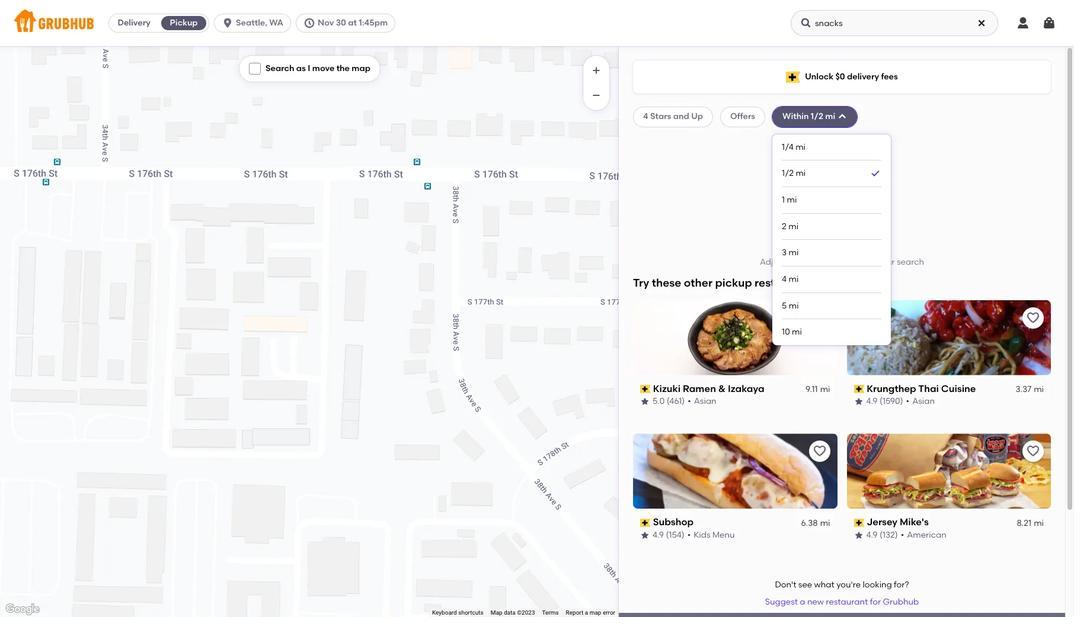 Task type: describe. For each thing, give the bounding box(es) containing it.
thai
[[919, 383, 939, 395]]

delivery
[[847, 72, 879, 82]]

4 stars and up
[[643, 112, 703, 122]]

grubhub plus flag logo image
[[786, 71, 801, 83]]

jersey mike's logo image
[[847, 434, 1051, 510]]

3 mi
[[782, 248, 799, 258]]

4.9 (154)
[[653, 531, 685, 541]]

mike's
[[900, 517, 929, 529]]

0 vertical spatial 1/2
[[811, 112, 824, 122]]

5.0 (461)
[[653, 397, 685, 407]]

grubhub
[[883, 598, 919, 608]]

5 mi
[[782, 301, 799, 311]]

adjust your filters or broaden your search
[[760, 257, 924, 267]]

jersey
[[867, 517, 898, 529]]

i
[[308, 63, 310, 74]]

1 vertical spatial map
[[590, 610, 601, 617]]

seattle,
[[236, 18, 267, 28]]

krungthep
[[867, 383, 916, 395]]

mi for 3 mi
[[789, 248, 799, 258]]

the
[[337, 63, 350, 74]]

at
[[348, 18, 357, 28]]

mi for 8.21 mi
[[1034, 519, 1044, 529]]

try these other pickup restaurants nearby
[[633, 277, 857, 290]]

• asian for thai
[[906, 397, 935, 407]]

adjust
[[760, 257, 785, 267]]

move
[[312, 63, 335, 74]]

restaurants
[[755, 277, 817, 290]]

and
[[673, 112, 689, 122]]

mi for 2 mi
[[789, 222, 799, 232]]

• american
[[901, 531, 947, 541]]

1/2 inside option
[[782, 169, 794, 179]]

kizuki ramen & izakaya
[[653, 383, 765, 395]]

1 mi
[[782, 195, 797, 205]]

menu
[[713, 531, 735, 541]]

4.9 for krungthep thai cuisine
[[867, 397, 878, 407]]

search as i move the map
[[266, 63, 371, 74]]

• asian for ramen
[[688, 397, 717, 407]]

you're
[[837, 581, 861, 591]]

google image
[[3, 602, 42, 618]]

jersey mike's
[[867, 517, 929, 529]]

search
[[266, 63, 294, 74]]

(132)
[[880, 531, 898, 541]]

1/2 mi option
[[782, 161, 882, 187]]

10 mi
[[782, 327, 802, 337]]

izakaya
[[728, 383, 765, 395]]

kizuki ramen & izakaya logo image
[[633, 300, 837, 376]]

9.11
[[806, 385, 818, 395]]

3
[[782, 248, 787, 258]]

suggest a new restaurant for grubhub
[[765, 598, 919, 608]]

5.0
[[653, 397, 665, 407]]

©2023
[[517, 610, 535, 617]]

• for jersey mike's
[[901, 531, 904, 541]]

wa
[[269, 18, 283, 28]]

plus icon image
[[591, 65, 602, 76]]

up
[[691, 112, 703, 122]]

krungthep thai cuisine
[[867, 383, 976, 395]]

subshop
[[653, 517, 694, 529]]

for
[[870, 598, 881, 608]]

subscription pass image left subshop
[[640, 519, 651, 528]]

subscription pass image
[[854, 519, 865, 528]]

4 mi
[[782, 275, 799, 285]]

error
[[603, 610, 615, 617]]

Search for food, convenience, alcohol... search field
[[791, 10, 998, 36]]

nearby
[[819, 277, 857, 290]]

1:45pm
[[359, 18, 388, 28]]

star icon image for subshop
[[640, 531, 650, 541]]

kids
[[694, 531, 711, 541]]

shortcuts
[[458, 610, 484, 617]]

pickup button
[[159, 14, 209, 33]]

nov 30 at 1:45pm button
[[296, 14, 400, 33]]

subscription pass image for kizuki
[[640, 385, 651, 394]]

mi for 4 mi
[[789, 275, 799, 285]]

fees
[[881, 72, 898, 82]]

within 1/2 mi
[[783, 112, 836, 122]]

ramen
[[683, 383, 716, 395]]

subshop logo image
[[633, 434, 837, 510]]

2 mi
[[782, 222, 799, 232]]

1/4 mi
[[782, 142, 806, 152]]

asian for thai
[[913, 397, 935, 407]]

save this restaurant image
[[1026, 445, 1041, 459]]

data
[[504, 610, 516, 617]]

4.9 for jersey mike's
[[867, 531, 878, 541]]

see
[[799, 581, 812, 591]]

check icon image
[[870, 168, 882, 180]]

2 horizontal spatial svg image
[[1016, 16, 1030, 30]]

3.37
[[1016, 385, 1032, 395]]

map
[[491, 610, 502, 617]]

map data ©2023
[[491, 610, 535, 617]]

try
[[633, 277, 649, 290]]

(1590)
[[880, 397, 903, 407]]

$0
[[836, 72, 845, 82]]

nov 30 at 1:45pm
[[318, 18, 388, 28]]

• kids menu
[[688, 531, 735, 541]]

report a map error
[[566, 610, 615, 617]]

save this restaurant image for cuisine
[[1026, 311, 1041, 325]]

4 for 4 stars and up
[[643, 112, 648, 122]]

new
[[807, 598, 824, 608]]

search
[[897, 257, 924, 267]]

svg image inside nov 30 at 1:45pm button
[[304, 17, 315, 29]]

asian for ramen
[[694, 397, 717, 407]]

kizuki
[[653, 383, 681, 395]]

subscription pass image for krungthep
[[854, 385, 865, 394]]



Task type: vqa. For each thing, say whether or not it's contained in the screenshot.
The Mi corresponding to 5 mi
yes



Task type: locate. For each thing, give the bounding box(es) containing it.
map region
[[0, 0, 742, 618]]

mi for 1/2 mi
[[796, 169, 806, 179]]

6.38 mi
[[801, 519, 830, 529]]

keyboard shortcuts button
[[432, 610, 484, 618]]

0 horizontal spatial your
[[787, 257, 805, 267]]

a for report
[[585, 610, 588, 617]]

1/2 right within in the right top of the page
[[811, 112, 824, 122]]

nov
[[318, 18, 334, 28]]

0 vertical spatial a
[[800, 598, 806, 608]]

10
[[782, 327, 790, 337]]

4.9 for subshop
[[653, 531, 664, 541]]

1 vertical spatial 4
[[782, 275, 787, 285]]

seattle, wa
[[236, 18, 283, 28]]

svg image
[[1042, 16, 1057, 30], [304, 17, 315, 29], [800, 17, 812, 29], [838, 112, 847, 122]]

0 horizontal spatial 4
[[643, 112, 648, 122]]

• for subshop
[[688, 531, 691, 541]]

broaden
[[841, 257, 876, 267]]

filters
[[807, 257, 829, 267]]

save this restaurant button for ramen
[[809, 307, 830, 329]]

mi right 3
[[789, 248, 799, 258]]

asian down krungthep thai cuisine in the bottom right of the page
[[913, 397, 935, 407]]

main navigation navigation
[[0, 0, 1074, 46]]

mi right within in the right top of the page
[[826, 112, 836, 122]]

looking
[[863, 581, 892, 591]]

1 horizontal spatial asian
[[913, 397, 935, 407]]

0 horizontal spatial svg image
[[222, 17, 234, 29]]

don't
[[775, 581, 797, 591]]

1/2
[[811, 112, 824, 122], [782, 169, 794, 179]]

list box
[[782, 134, 882, 346]]

star icon image for krungthep thai cuisine
[[854, 397, 864, 407]]

• for kizuki ramen & izakaya
[[688, 397, 691, 407]]

mi right 6.38 on the bottom right of page
[[820, 519, 830, 529]]

&
[[718, 383, 726, 395]]

0 horizontal spatial a
[[585, 610, 588, 617]]

1 horizontal spatial your
[[878, 257, 895, 267]]

1/2 down 1/4
[[782, 169, 794, 179]]

list box containing 1/4 mi
[[782, 134, 882, 346]]

a inside button
[[800, 598, 806, 608]]

stars
[[650, 112, 671, 122]]

• right (461)
[[688, 397, 691, 407]]

mi for 10 mi
[[792, 327, 802, 337]]

star icon image for kizuki ramen & izakaya
[[640, 397, 650, 407]]

asian down kizuki ramen & izakaya at the bottom
[[694, 397, 717, 407]]

don't see what you're looking for?
[[775, 581, 909, 591]]

svg image inside seattle, wa button
[[222, 17, 234, 29]]

save this restaurant image
[[813, 311, 827, 325], [1026, 311, 1041, 325], [813, 445, 827, 459]]

(461)
[[667, 397, 685, 407]]

5
[[782, 301, 787, 311]]

mi right 3.37
[[1034, 385, 1044, 395]]

star icon image left 4.9 (154)
[[640, 531, 650, 541]]

a left new
[[800, 598, 806, 608]]

map right the
[[352, 63, 371, 74]]

1 • asian from the left
[[688, 397, 717, 407]]

4.9
[[867, 397, 878, 407], [653, 531, 664, 541], [867, 531, 878, 541]]

• asian down ramen
[[688, 397, 717, 407]]

a right report
[[585, 610, 588, 617]]

a for suggest
[[800, 598, 806, 608]]

• for krungthep thai cuisine
[[906, 397, 910, 407]]

0 horizontal spatial • asian
[[688, 397, 717, 407]]

save this restaurant button for thai
[[1023, 307, 1044, 329]]

map
[[352, 63, 371, 74], [590, 610, 601, 617]]

subscription pass image left kizuki
[[640, 385, 651, 394]]

suggest
[[765, 598, 798, 608]]

mi for 5 mi
[[789, 301, 799, 311]]

unlock $0 delivery fees
[[805, 72, 898, 82]]

mi right the 1
[[787, 195, 797, 205]]

star icon image down subscription pass image
[[854, 531, 864, 541]]

1/4
[[782, 142, 794, 152]]

unlock
[[805, 72, 834, 82]]

4.9 (132)
[[867, 531, 898, 541]]

mi for 1 mi
[[787, 195, 797, 205]]

save this restaurant image for &
[[813, 311, 827, 325]]

save this restaurant button
[[809, 307, 830, 329], [1023, 307, 1044, 329], [809, 441, 830, 463], [1023, 441, 1044, 463]]

offers
[[731, 112, 755, 122]]

krungthep thai cuisine logo image
[[847, 300, 1051, 376]]

1/2 mi
[[782, 169, 806, 179]]

1 horizontal spatial • asian
[[906, 397, 935, 407]]

• down jersey mike's at the right bottom of the page
[[901, 531, 904, 541]]

a
[[800, 598, 806, 608], [585, 610, 588, 617]]

your right 3
[[787, 257, 805, 267]]

1 horizontal spatial a
[[800, 598, 806, 608]]

1 vertical spatial 1/2
[[782, 169, 794, 179]]

0 vertical spatial 4
[[643, 112, 648, 122]]

mi right 1/4
[[796, 142, 806, 152]]

asian
[[694, 397, 717, 407], [913, 397, 935, 407]]

1 horizontal spatial 4
[[782, 275, 787, 285]]

subscription pass image left krungthep
[[854, 385, 865, 394]]

terms
[[542, 610, 559, 617]]

4
[[643, 112, 648, 122], [782, 275, 787, 285]]

svg image
[[1016, 16, 1030, 30], [222, 17, 234, 29], [977, 18, 987, 28]]

2 your from the left
[[878, 257, 895, 267]]

star icon image left 4.9 (1590) on the bottom right of the page
[[854, 397, 864, 407]]

0 vertical spatial map
[[352, 63, 371, 74]]

• asian down krungthep thai cuisine in the bottom right of the page
[[906, 397, 935, 407]]

for?
[[894, 581, 909, 591]]

4 for 4 mi
[[782, 275, 787, 285]]

• right (1590)
[[906, 397, 910, 407]]

minus icon image
[[591, 90, 602, 101]]

4 down adjust
[[782, 275, 787, 285]]

0 horizontal spatial map
[[352, 63, 371, 74]]

30
[[336, 18, 346, 28]]

mi for 9.11 mi
[[820, 385, 830, 395]]

terms link
[[542, 610, 559, 617]]

•
[[688, 397, 691, 407], [906, 397, 910, 407], [688, 531, 691, 541], [901, 531, 904, 541]]

1 vertical spatial a
[[585, 610, 588, 617]]

• left kids
[[688, 531, 691, 541]]

your left search
[[878, 257, 895, 267]]

(154)
[[666, 531, 685, 541]]

these
[[652, 277, 682, 290]]

1 horizontal spatial 1/2
[[811, 112, 824, 122]]

within
[[783, 112, 809, 122]]

delivery
[[118, 18, 150, 28]]

mi
[[826, 112, 836, 122], [796, 142, 806, 152], [796, 169, 806, 179], [787, 195, 797, 205], [789, 222, 799, 232], [789, 248, 799, 258], [789, 275, 799, 285], [789, 301, 799, 311], [792, 327, 802, 337], [820, 385, 830, 395], [1034, 385, 1044, 395], [820, 519, 830, 529], [1034, 519, 1044, 529]]

1 your from the left
[[787, 257, 805, 267]]

mi right 10
[[792, 327, 802, 337]]

mi for 1/4 mi
[[796, 142, 806, 152]]

• asian
[[688, 397, 717, 407], [906, 397, 935, 407]]

1 asian from the left
[[694, 397, 717, 407]]

mi up 5 mi
[[789, 275, 799, 285]]

4 left stars
[[643, 112, 648, 122]]

mi right 5
[[789, 301, 799, 311]]

keyboard shortcuts
[[432, 610, 484, 617]]

mi inside 1/2 mi option
[[796, 169, 806, 179]]

seattle, wa button
[[214, 14, 296, 33]]

8.21
[[1017, 519, 1032, 529]]

delivery button
[[109, 14, 159, 33]]

4.9 (1590)
[[867, 397, 903, 407]]

cuisine
[[941, 383, 976, 395]]

star icon image left 5.0
[[640, 397, 650, 407]]

map left error
[[590, 610, 601, 617]]

1 horizontal spatial map
[[590, 610, 601, 617]]

mi right '2'
[[789, 222, 799, 232]]

as
[[296, 63, 306, 74]]

3.37 mi
[[1016, 385, 1044, 395]]

6.38
[[801, 519, 818, 529]]

4.9 left (1590)
[[867, 397, 878, 407]]

mi down 1/4 mi
[[796, 169, 806, 179]]

pickup
[[170, 18, 198, 28]]

save this restaurant button for mike's
[[1023, 441, 1044, 463]]

2
[[782, 222, 787, 232]]

report
[[566, 610, 584, 617]]

subscription pass image
[[640, 385, 651, 394], [854, 385, 865, 394], [640, 519, 651, 528]]

4 inside list box
[[782, 275, 787, 285]]

american
[[907, 531, 947, 541]]

2 • asian from the left
[[906, 397, 935, 407]]

mi for 6.38 mi
[[820, 519, 830, 529]]

2 asian from the left
[[913, 397, 935, 407]]

4.9 down jersey
[[867, 531, 878, 541]]

1 horizontal spatial svg image
[[977, 18, 987, 28]]

suggest a new restaurant for grubhub button
[[760, 592, 924, 614]]

mi right 9.11
[[820, 385, 830, 395]]

9.11 mi
[[806, 385, 830, 395]]

other
[[684, 277, 713, 290]]

mi for 3.37 mi
[[1034, 385, 1044, 395]]

star icon image for jersey mike's
[[854, 531, 864, 541]]

keyboard
[[432, 610, 457, 617]]

star icon image
[[640, 397, 650, 407], [854, 397, 864, 407], [640, 531, 650, 541], [854, 531, 864, 541]]

8.21 mi
[[1017, 519, 1044, 529]]

mi right 8.21
[[1034, 519, 1044, 529]]

0 horizontal spatial 1/2
[[782, 169, 794, 179]]

0 horizontal spatial asian
[[694, 397, 717, 407]]

4.9 left the (154)
[[653, 531, 664, 541]]



